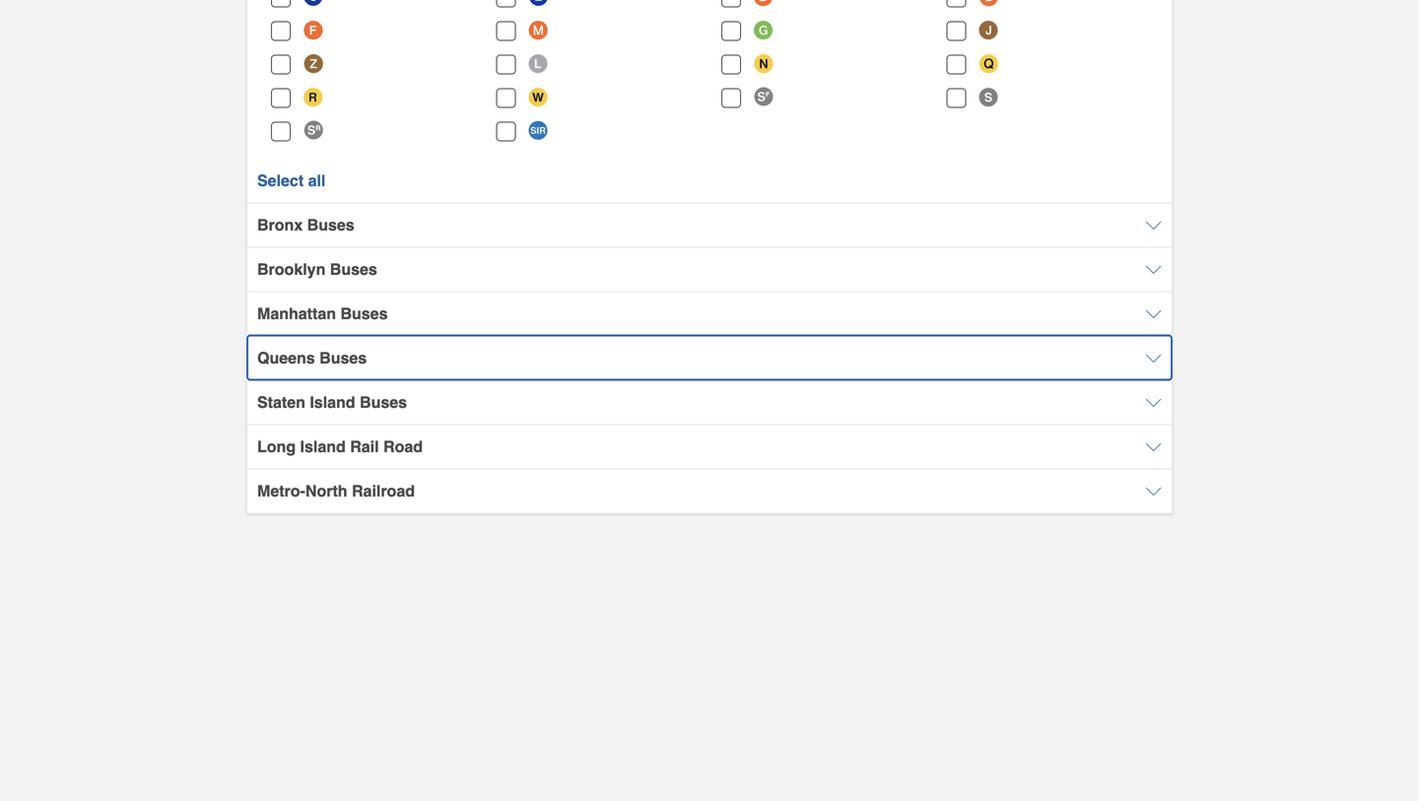 Task type: locate. For each thing, give the bounding box(es) containing it.
north
[[306, 482, 348, 500]]

3 chevron down image from the top
[[1147, 350, 1162, 366]]

chevron down image for bronx buses
[[1147, 217, 1162, 233]]

chevron down image inside queens buses button
[[1147, 350, 1162, 366]]

buses up staten island buses on the left of the page
[[320, 349, 367, 367]]

bronx buses button
[[247, 202, 1172, 247]]

chevron down image inside metro-north railroad button
[[1147, 483, 1162, 499]]

staten
[[257, 393, 306, 411]]

4 chevron down image from the top
[[1147, 439, 1162, 455]]

island for staten
[[310, 393, 355, 411]]

queens
[[257, 349, 315, 367]]

chevron down image inside brooklyn buses button
[[1147, 262, 1162, 277]]

buses down 'brooklyn buses'
[[341, 304, 388, 323]]

island
[[310, 393, 355, 411], [300, 438, 346, 456]]

2 chevron down image from the top
[[1147, 395, 1162, 410]]

all
[[308, 171, 326, 190]]

buses up manhattan buses
[[330, 260, 377, 278]]

staten island buses button
[[247, 380, 1172, 424]]

1 vertical spatial island
[[300, 438, 346, 456]]

metro-north railroad button
[[247, 469, 1172, 513]]

2 vertical spatial chevron down image
[[1147, 483, 1162, 499]]

select all
[[257, 171, 326, 190]]

buses
[[307, 216, 355, 234], [330, 260, 377, 278], [341, 304, 388, 323], [320, 349, 367, 367], [360, 393, 407, 411]]

1 chevron down image from the top
[[1147, 306, 1162, 322]]

buses up 'brooklyn buses'
[[307, 216, 355, 234]]

chevron down image inside "bronx buses" button
[[1147, 217, 1162, 233]]

0 vertical spatial island
[[310, 393, 355, 411]]

buses for brooklyn buses
[[330, 260, 377, 278]]

chevron down image
[[1147, 217, 1162, 233], [1147, 262, 1162, 277], [1147, 350, 1162, 366], [1147, 439, 1162, 455]]

island up 'long island rail road' on the bottom
[[310, 393, 355, 411]]

island for long
[[300, 438, 346, 456]]

chevron down image
[[1147, 306, 1162, 322], [1147, 395, 1162, 410], [1147, 483, 1162, 499]]

manhattan
[[257, 304, 336, 323]]

brooklyn buses button
[[247, 247, 1172, 291]]

metro-north railroad
[[257, 482, 415, 500]]

brooklyn buses
[[257, 260, 377, 278]]

brooklyn
[[257, 260, 326, 278]]

island left rail on the bottom left of page
[[300, 438, 346, 456]]

chevron down image for railroad
[[1147, 483, 1162, 499]]

chevron down image inside staten island buses button
[[1147, 395, 1162, 410]]

2 chevron down image from the top
[[1147, 262, 1162, 277]]

chevron down image for brooklyn buses
[[1147, 262, 1162, 277]]

long island rail road button
[[247, 424, 1172, 469]]

queens buses button
[[247, 335, 1172, 380]]

1 vertical spatial chevron down image
[[1147, 395, 1162, 410]]

chevron down image inside long island rail road button
[[1147, 439, 1162, 455]]

long
[[257, 438, 296, 456]]

buses for manhattan buses
[[341, 304, 388, 323]]

3 chevron down image from the top
[[1147, 483, 1162, 499]]

0 vertical spatial chevron down image
[[1147, 306, 1162, 322]]

chevron down image for queens buses
[[1147, 350, 1162, 366]]

buses for queens buses
[[320, 349, 367, 367]]

1 chevron down image from the top
[[1147, 217, 1162, 233]]

manhattan buses
[[257, 304, 388, 323]]

chevron down image for buses
[[1147, 395, 1162, 410]]



Task type: vqa. For each thing, say whether or not it's contained in the screenshot.
on
no



Task type: describe. For each thing, give the bounding box(es) containing it.
buses for bronx buses
[[307, 216, 355, 234]]

staten island buses
[[257, 393, 407, 411]]

bronx
[[257, 216, 303, 234]]

queens buses
[[257, 349, 367, 367]]

select
[[257, 171, 304, 190]]

road
[[384, 438, 423, 456]]

metro-
[[257, 482, 306, 500]]

rail
[[350, 438, 379, 456]]

long island rail road
[[257, 438, 423, 456]]

chevron down image for long island rail road
[[1147, 439, 1162, 455]]

buses up rail on the bottom left of page
[[360, 393, 407, 411]]

chevron down image inside manhattan buses button
[[1147, 306, 1162, 322]]

railroad
[[352, 482, 415, 500]]

bronx buses
[[257, 216, 355, 234]]

manhattan buses button
[[247, 291, 1172, 335]]



